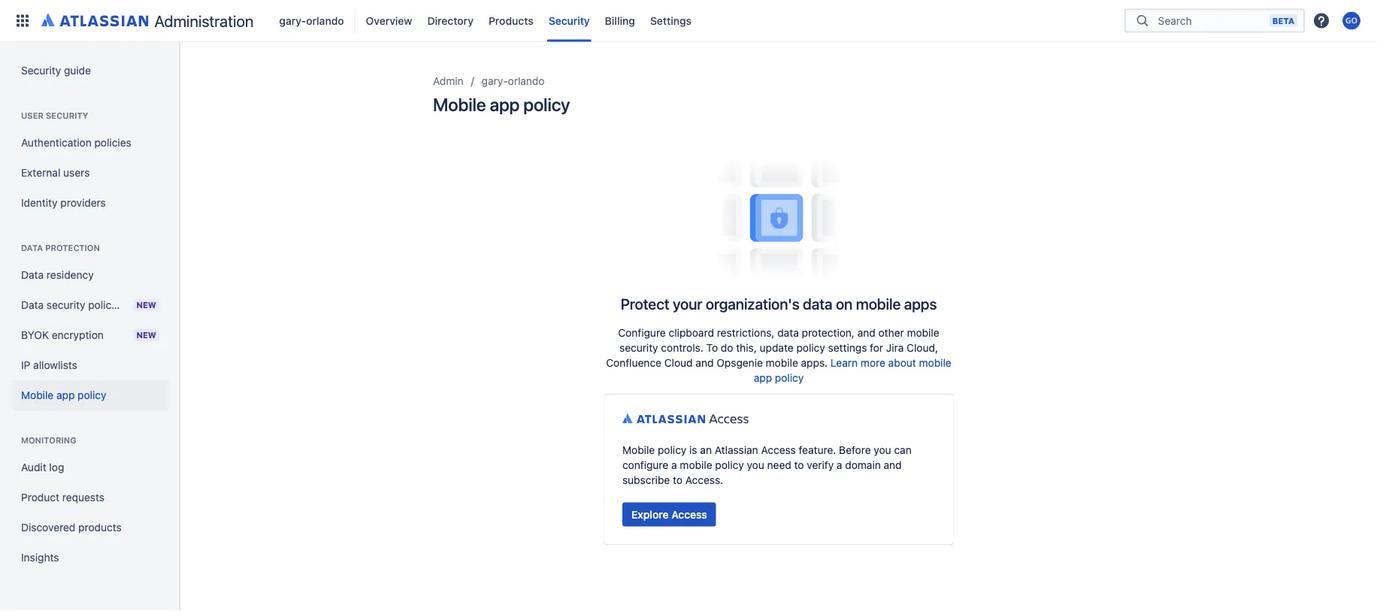 Task type: describe. For each thing, give the bounding box(es) containing it.
atlassian access image
[[623, 414, 749, 424]]

residency
[[47, 269, 94, 281]]

audit log link
[[12, 453, 168, 483]]

products link
[[484, 9, 538, 33]]

1 horizontal spatial you
[[874, 444, 892, 456]]

protection,
[[802, 327, 855, 339]]

security for security guide
[[21, 64, 61, 77]]

other
[[879, 327, 905, 339]]

account image
[[1343, 12, 1361, 30]]

security inside configure clipboard restrictions, data protection, and other mobile security controls. to do this, update policy settings for jira cloud, confluence cloud and opsgenie mobile apps.
[[620, 342, 659, 354]]

protect your organization's data on mobile apps
[[621, 295, 937, 313]]

subscribe
[[623, 474, 670, 486]]

new for data security policies
[[136, 300, 156, 310]]

security for user
[[46, 111, 88, 121]]

help icon image
[[1313, 12, 1331, 30]]

apps
[[905, 295, 937, 313]]

access inside mobile policy is an atlassian access feature. before you can configure a mobile policy you need to verify a domain and subscribe to access.
[[761, 444, 796, 456]]

data for data security policies
[[21, 299, 44, 311]]

gary-orlando link inside the global navigation 'element'
[[275, 9, 349, 33]]

monitoring
[[21, 436, 76, 446]]

protection
[[45, 243, 100, 253]]

overview link
[[361, 9, 417, 33]]

mobile inside learn more about mobile app policy
[[919, 357, 952, 369]]

explore access button
[[623, 503, 717, 527]]

search icon image
[[1134, 13, 1152, 28]]

before
[[839, 444, 871, 456]]

explore
[[632, 509, 669, 521]]

can
[[895, 444, 912, 456]]

update
[[760, 342, 794, 354]]

new for byok encryption
[[136, 331, 156, 340]]

configure
[[618, 327, 666, 339]]

identity
[[21, 197, 58, 209]]

user security
[[21, 111, 88, 121]]

policies inside "link"
[[94, 137, 131, 149]]

confluence
[[606, 357, 662, 369]]

security guide
[[21, 64, 91, 77]]

gary- for the right gary-orlando "link"
[[482, 75, 508, 87]]

organization's
[[706, 295, 800, 313]]

external users link
[[12, 158, 168, 188]]

administration link
[[36, 9, 260, 33]]

0 horizontal spatial app
[[56, 389, 75, 402]]

this,
[[736, 342, 757, 354]]

an
[[700, 444, 712, 456]]

about
[[889, 357, 917, 369]]

billing link
[[601, 9, 640, 33]]

overview
[[366, 14, 412, 27]]

beta
[[1273, 16, 1295, 26]]

policy inside learn more about mobile app policy
[[775, 372, 804, 384]]

security for data
[[47, 299, 85, 311]]

data for data protection
[[21, 243, 43, 253]]

administration
[[155, 11, 254, 30]]

product requests link
[[12, 483, 168, 513]]

billing
[[605, 14, 635, 27]]

cloud,
[[907, 342, 939, 354]]

1 horizontal spatial gary-orlando
[[482, 75, 545, 87]]

byok encryption
[[21, 329, 104, 341]]

1 vertical spatial mobile app policy
[[21, 389, 106, 402]]

identity providers link
[[12, 188, 168, 218]]

verify
[[807, 459, 834, 471]]

1 vertical spatial to
[[673, 474, 683, 486]]

orlando inside the global navigation 'element'
[[306, 14, 344, 27]]

app inside learn more about mobile app policy
[[754, 372, 772, 384]]

byok
[[21, 329, 49, 341]]

0 vertical spatial mobile app policy
[[433, 94, 570, 115]]

1 horizontal spatial gary-orlando link
[[482, 72, 545, 90]]

ip allowlists
[[21, 359, 77, 372]]

to
[[707, 342, 718, 354]]

0 horizontal spatial and
[[696, 357, 714, 369]]

apps.
[[801, 357, 828, 369]]

settings link
[[646, 9, 696, 33]]

security guide link
[[12, 56, 168, 86]]

log
[[49, 461, 64, 474]]

access.
[[686, 474, 724, 486]]

appswitcher icon image
[[14, 12, 32, 30]]

is
[[690, 444, 698, 456]]

1 vertical spatial mobile
[[21, 389, 54, 402]]

more
[[861, 357, 886, 369]]

products
[[489, 14, 534, 27]]

user
[[21, 111, 44, 121]]

jira
[[887, 342, 904, 354]]

administration banner
[[0, 0, 1378, 42]]

and inside mobile policy is an atlassian access feature. before you can configure a mobile policy you need to verify a domain and subscribe to access.
[[884, 459, 902, 471]]

products
[[78, 522, 122, 534]]

guide
[[64, 64, 91, 77]]

mobile up cloud,
[[907, 327, 940, 339]]

mobile down update
[[766, 357, 799, 369]]

1 horizontal spatial and
[[858, 327, 876, 339]]

users
[[63, 167, 90, 179]]



Task type: vqa. For each thing, say whether or not it's contained in the screenshot.
Authentication
yes



Task type: locate. For each thing, give the bounding box(es) containing it.
policy inside configure clipboard restrictions, data protection, and other mobile security controls. to do this, update policy settings for jira cloud, confluence cloud and opsgenie mobile apps.
[[797, 342, 826, 354]]

data up byok
[[21, 299, 44, 311]]

2 vertical spatial app
[[56, 389, 75, 402]]

mobile app policy link
[[12, 381, 168, 411]]

security left billing
[[549, 14, 590, 27]]

policies
[[94, 137, 131, 149], [88, 299, 125, 311]]

learn more about mobile app policy
[[754, 357, 952, 384]]

0 vertical spatial new
[[136, 300, 156, 310]]

new down data residency link
[[136, 300, 156, 310]]

0 horizontal spatial a
[[672, 459, 677, 471]]

1 horizontal spatial mobile app policy
[[433, 94, 570, 115]]

external users
[[21, 167, 90, 179]]

0 horizontal spatial gary-
[[279, 14, 306, 27]]

on
[[836, 295, 853, 313]]

a
[[672, 459, 677, 471], [837, 459, 843, 471]]

configure clipboard restrictions, data protection, and other mobile security controls. to do this, update policy settings for jira cloud, confluence cloud and opsgenie mobile apps.
[[606, 327, 940, 369]]

data
[[803, 295, 833, 313], [778, 327, 799, 339]]

2 horizontal spatial app
[[754, 372, 772, 384]]

policies up external users link
[[94, 137, 131, 149]]

mobile down is
[[680, 459, 713, 471]]

providers
[[60, 197, 106, 209]]

2 horizontal spatial mobile
[[623, 444, 655, 456]]

feature.
[[799, 444, 837, 456]]

to right "need"
[[795, 459, 804, 471]]

data up update
[[778, 327, 799, 339]]

2 vertical spatial data
[[21, 299, 44, 311]]

0 horizontal spatial gary-orlando
[[279, 14, 344, 27]]

data for on
[[803, 295, 833, 313]]

0 vertical spatial to
[[795, 459, 804, 471]]

directory
[[428, 14, 474, 27]]

insights link
[[12, 543, 168, 573]]

security left "guide"
[[21, 64, 61, 77]]

gary- inside the global navigation 'element'
[[279, 14, 306, 27]]

data residency link
[[12, 260, 168, 290]]

data security policies
[[21, 299, 125, 311]]

domain
[[846, 459, 881, 471]]

gary- for gary-orlando "link" inside the the global navigation 'element'
[[279, 14, 306, 27]]

gary-orlando link
[[275, 9, 349, 33], [482, 72, 545, 90]]

0 vertical spatial mobile
[[433, 94, 486, 115]]

0 horizontal spatial orlando
[[306, 14, 344, 27]]

identity providers
[[21, 197, 106, 209]]

gary-
[[279, 14, 306, 27], [482, 75, 508, 87]]

0 horizontal spatial gary-orlando link
[[275, 9, 349, 33]]

gary-orlando
[[279, 14, 344, 27], [482, 75, 545, 87]]

atlassian image
[[41, 11, 149, 29], [41, 11, 149, 29]]

0 vertical spatial orlando
[[306, 14, 344, 27]]

1 vertical spatial security
[[21, 64, 61, 77]]

product requests
[[21, 491, 105, 504]]

0 horizontal spatial access
[[672, 509, 707, 521]]

data left the residency
[[21, 269, 44, 281]]

data left on in the right of the page
[[803, 295, 833, 313]]

and
[[858, 327, 876, 339], [696, 357, 714, 369], [884, 459, 902, 471]]

to left access.
[[673, 474, 683, 486]]

explore access
[[632, 509, 707, 521]]

ip allowlists link
[[12, 350, 168, 381]]

data for protection,
[[778, 327, 799, 339]]

discovered products link
[[12, 513, 168, 543]]

1 vertical spatial data
[[778, 327, 799, 339]]

restrictions,
[[717, 327, 775, 339]]

1 vertical spatial new
[[136, 331, 156, 340]]

audit log
[[21, 461, 64, 474]]

1 vertical spatial security
[[47, 299, 85, 311]]

mobile up other
[[856, 295, 901, 313]]

2 vertical spatial security
[[620, 342, 659, 354]]

orlando left overview at the left top
[[306, 14, 344, 27]]

do
[[721, 342, 734, 354]]

gary-orlando inside the global navigation 'element'
[[279, 14, 344, 27]]

encryption
[[52, 329, 104, 341]]

atlassian
[[715, 444, 759, 456]]

1 horizontal spatial security
[[549, 14, 590, 27]]

clipboard
[[669, 327, 714, 339]]

1 horizontal spatial mobile
[[433, 94, 486, 115]]

your
[[673, 295, 703, 313]]

0 vertical spatial and
[[858, 327, 876, 339]]

need
[[768, 459, 792, 471]]

1 vertical spatial app
[[754, 372, 772, 384]]

protect
[[621, 295, 670, 313]]

opsgenie
[[717, 357, 763, 369]]

security for security
[[549, 14, 590, 27]]

security inside security link
[[549, 14, 590, 27]]

0 horizontal spatial to
[[673, 474, 683, 486]]

access up "need"
[[761, 444, 796, 456]]

and down the to
[[696, 357, 714, 369]]

1 vertical spatial data
[[21, 269, 44, 281]]

1 vertical spatial policies
[[88, 299, 125, 311]]

1 vertical spatial gary-
[[482, 75, 508, 87]]

0 vertical spatial gary-
[[279, 14, 306, 27]]

access down access.
[[672, 509, 707, 521]]

for
[[870, 342, 884, 354]]

mobile inside mobile policy is an atlassian access feature. before you can configure a mobile policy you need to verify a domain and subscribe to access.
[[680, 459, 713, 471]]

0 horizontal spatial security
[[21, 64, 61, 77]]

directory link
[[423, 9, 478, 33]]

1 vertical spatial access
[[672, 509, 707, 521]]

1 horizontal spatial access
[[761, 444, 796, 456]]

orlando
[[306, 14, 344, 27], [508, 75, 545, 87]]

data up data residency
[[21, 243, 43, 253]]

data residency
[[21, 269, 94, 281]]

to
[[795, 459, 804, 471], [673, 474, 683, 486]]

2 vertical spatial and
[[884, 459, 902, 471]]

new
[[136, 300, 156, 310], [136, 331, 156, 340]]

settings
[[829, 342, 867, 354]]

0 vertical spatial policies
[[94, 137, 131, 149]]

authentication
[[21, 137, 92, 149]]

learn more about mobile app policy link
[[754, 357, 952, 384]]

toggle navigation image
[[165, 60, 199, 90]]

1 vertical spatial and
[[696, 357, 714, 369]]

0 vertical spatial data
[[803, 295, 833, 313]]

mobile up 'configure'
[[623, 444, 655, 456]]

global navigation element
[[9, 0, 1125, 42]]

policy
[[524, 94, 570, 115], [797, 342, 826, 354], [775, 372, 804, 384], [78, 389, 106, 402], [658, 444, 687, 456], [716, 459, 744, 471]]

policies down data residency link
[[88, 299, 125, 311]]

audit
[[21, 461, 46, 474]]

ip
[[21, 359, 30, 372]]

0 vertical spatial data
[[21, 243, 43, 253]]

1 new from the top
[[136, 300, 156, 310]]

data protection
[[21, 243, 100, 253]]

learn
[[831, 357, 858, 369]]

data for data residency
[[21, 269, 44, 281]]

0 vertical spatial security
[[549, 14, 590, 27]]

cloud
[[665, 357, 693, 369]]

and up for
[[858, 327, 876, 339]]

configure
[[623, 459, 669, 471]]

1 horizontal spatial a
[[837, 459, 843, 471]]

0 vertical spatial access
[[761, 444, 796, 456]]

mobile down cloud,
[[919, 357, 952, 369]]

0 vertical spatial gary-orlando link
[[275, 9, 349, 33]]

security link
[[544, 9, 595, 33]]

0 horizontal spatial you
[[747, 459, 765, 471]]

1 a from the left
[[672, 459, 677, 471]]

mobile down admin link
[[433, 94, 486, 115]]

settings
[[651, 14, 692, 27]]

and down can
[[884, 459, 902, 471]]

access inside button
[[672, 509, 707, 521]]

controls.
[[661, 342, 704, 354]]

0 vertical spatial you
[[874, 444, 892, 456]]

0 horizontal spatial data
[[778, 327, 799, 339]]

1 horizontal spatial app
[[490, 94, 520, 115]]

1 data from the top
[[21, 243, 43, 253]]

0 vertical spatial security
[[46, 111, 88, 121]]

a right verify
[[837, 459, 843, 471]]

a right 'configure'
[[672, 459, 677, 471]]

admin
[[433, 75, 464, 87]]

1 vertical spatial gary-orlando
[[482, 75, 545, 87]]

data inside configure clipboard restrictions, data protection, and other mobile security controls. to do this, update policy settings for jira cloud, confluence cloud and opsgenie mobile apps.
[[778, 327, 799, 339]]

mobile down the 'ip'
[[21, 389, 54, 402]]

mobile app policy down allowlists
[[21, 389, 106, 402]]

1 horizontal spatial gary-
[[482, 75, 508, 87]]

authentication policies
[[21, 137, 131, 149]]

security
[[549, 14, 590, 27], [21, 64, 61, 77]]

1 vertical spatial you
[[747, 459, 765, 471]]

2 vertical spatial mobile
[[623, 444, 655, 456]]

admin link
[[433, 72, 464, 90]]

discovered
[[21, 522, 75, 534]]

security down 'configure'
[[620, 342, 659, 354]]

0 horizontal spatial mobile app policy
[[21, 389, 106, 402]]

0 vertical spatial gary-orlando
[[279, 14, 344, 27]]

1 horizontal spatial to
[[795, 459, 804, 471]]

1 vertical spatial orlando
[[508, 75, 545, 87]]

1 horizontal spatial orlando
[[508, 75, 545, 87]]

app
[[490, 94, 520, 115], [754, 372, 772, 384], [56, 389, 75, 402]]

discovered products
[[21, 522, 122, 534]]

orlando down products link
[[508, 75, 545, 87]]

0 horizontal spatial mobile
[[21, 389, 54, 402]]

security inside security guide link
[[21, 64, 61, 77]]

2 data from the top
[[21, 269, 44, 281]]

1 horizontal spatial data
[[803, 295, 833, 313]]

you left "need"
[[747, 459, 765, 471]]

mobile app policy down admin link
[[433, 94, 570, 115]]

data
[[21, 243, 43, 253], [21, 269, 44, 281], [21, 299, 44, 311]]

2 new from the top
[[136, 331, 156, 340]]

security up byok encryption
[[47, 299, 85, 311]]

2 a from the left
[[837, 459, 843, 471]]

0 vertical spatial app
[[490, 94, 520, 115]]

security up authentication policies
[[46, 111, 88, 121]]

requests
[[62, 491, 105, 504]]

mobile policy is an atlassian access feature. before you can configure a mobile policy you need to verify a domain and subscribe to access.
[[623, 444, 912, 486]]

insights
[[21, 552, 59, 564]]

mobile inside mobile policy is an atlassian access feature. before you can configure a mobile policy you need to verify a domain and subscribe to access.
[[623, 444, 655, 456]]

1 vertical spatial gary-orlando link
[[482, 72, 545, 90]]

new up ip allowlists link
[[136, 331, 156, 340]]

you left can
[[874, 444, 892, 456]]

2 horizontal spatial and
[[884, 459, 902, 471]]

mobile
[[433, 94, 486, 115], [21, 389, 54, 402], [623, 444, 655, 456]]

Search field
[[1154, 7, 1270, 34]]

you
[[874, 444, 892, 456], [747, 459, 765, 471]]

3 data from the top
[[21, 299, 44, 311]]



